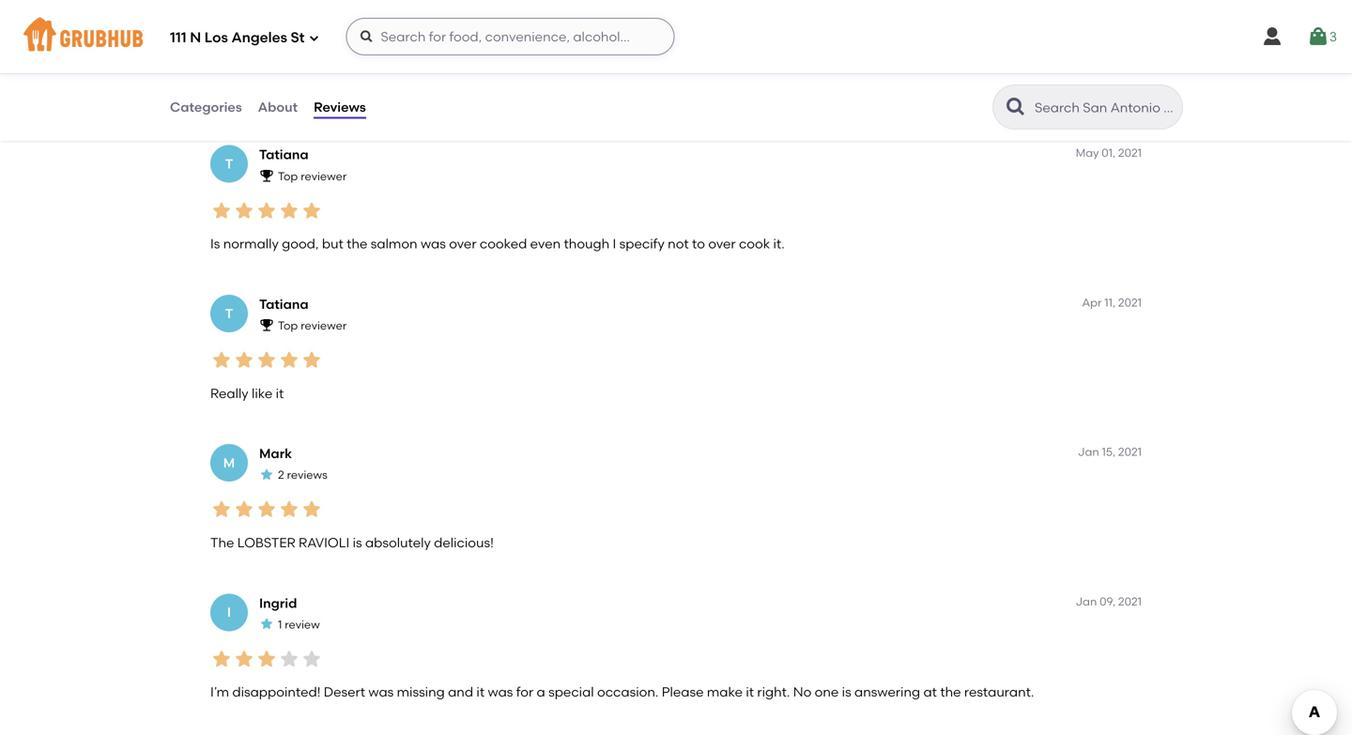 Task type: vqa. For each thing, say whether or not it's contained in the screenshot.
Phở - 16 Hour Bone Broth 🥢's Phở
no



Task type: locate. For each thing, give the bounding box(es) containing it.
was right desert on the bottom left of the page
[[368, 684, 394, 700]]

like
[[252, 385, 273, 401]]

1 horizontal spatial over
[[708, 236, 736, 252]]

svg image inside 3 button
[[1307, 25, 1329, 48]]

0 vertical spatial the
[[347, 236, 368, 252]]

angeles
[[587, 28, 639, 44], [231, 29, 287, 46]]

restaurant.
[[964, 684, 1034, 700]]

0 horizontal spatial from
[[398, 28, 428, 44]]

0 horizontal spatial san
[[431, 28, 456, 44]]

angeles up week.
[[587, 28, 639, 44]]

reviewer down but
[[301, 319, 347, 332]]

top up good,
[[278, 169, 298, 183]]

every
[[543, 79, 577, 95]]

review
[[285, 618, 320, 631]]

really
[[210, 385, 249, 401]]

2 trophy icon image from the top
[[259, 318, 274, 333]]

1 horizontal spatial angeles
[[587, 28, 639, 44]]

may
[[376, 49, 399, 63], [1076, 146, 1099, 160]]

trophy icon image
[[259, 168, 274, 183], [259, 318, 274, 333]]

over left cooked
[[449, 236, 477, 252]]

0 horizontal spatial over
[[449, 236, 477, 252]]

1 horizontal spatial san
[[705, 79, 729, 95]]

san down main navigation navigation
[[705, 79, 729, 95]]

0 vertical spatial tatiana
[[259, 147, 309, 163]]

0 vertical spatial i
[[613, 236, 616, 252]]

0 vertical spatial reviewer
[[301, 169, 347, 183]]

top up really like it
[[278, 319, 298, 332]]

us
[[526, 79, 540, 95]]

but
[[322, 236, 344, 252]]

1 horizontal spatial is
[[842, 684, 851, 700]]

about button
[[257, 73, 299, 141]]

1 vertical spatial is
[[842, 684, 851, 700]]

from up '18,'
[[398, 28, 428, 44]]

angeles inside response from san antonio winery los angeles replied may 18, 2021
[[587, 28, 639, 44]]

was right salmon
[[421, 236, 446, 252]]

really like it
[[210, 385, 284, 401]]

trophy icon image down about 'button'
[[259, 168, 274, 183]]

3
[[1329, 28, 1337, 44]]

0 horizontal spatial los
[[205, 29, 228, 46]]

though
[[564, 236, 610, 252]]

t for really
[[225, 305, 233, 321]]

top
[[278, 169, 298, 183], [278, 319, 298, 332]]

reviewer
[[301, 169, 347, 183], [301, 319, 347, 332]]

0 vertical spatial is
[[353, 535, 362, 551]]

1
[[278, 618, 282, 631]]

cheers,
[[620, 79, 669, 95]]

top reviewer up good,
[[278, 169, 347, 183]]

jan
[[1078, 445, 1099, 459], [1076, 595, 1097, 608]]

los
[[561, 28, 583, 44], [205, 29, 228, 46]]

are
[[298, 79, 319, 95]]

reviewer up but
[[301, 169, 347, 183]]

2 t from the top
[[225, 305, 233, 321]]

1 top from the top
[[278, 169, 298, 183]]

it right "and"
[[476, 684, 485, 700]]

1 vertical spatial reviewer
[[301, 319, 347, 332]]

0 vertical spatial san
[[431, 28, 456, 44]]

reviews
[[314, 99, 366, 115]]

trophy icon image for normally
[[259, 168, 274, 183]]

missing
[[397, 684, 445, 700]]

reviews
[[287, 468, 327, 482]]

trophy icon image up like on the left bottom of page
[[259, 318, 274, 333]]

1 horizontal spatial antonio
[[733, 79, 783, 95]]

0 vertical spatial t
[[225, 156, 233, 172]]

1 t from the top
[[225, 156, 233, 172]]

1 reviewer from the top
[[301, 169, 347, 183]]

search icon image
[[1005, 96, 1027, 118]]

over right to
[[708, 236, 736, 252]]

categories button
[[169, 73, 243, 141]]

1 vertical spatial san
[[705, 79, 729, 95]]

reviewer for good,
[[301, 169, 347, 183]]

0 vertical spatial top reviewer
[[278, 169, 347, 183]]

2 reviews
[[278, 468, 327, 482]]

top reviewer down good,
[[278, 319, 347, 332]]

tatiana for good,
[[259, 147, 309, 163]]

t
[[225, 156, 233, 172], [225, 305, 233, 321]]

1 vertical spatial trophy icon image
[[259, 318, 274, 333]]

1 vertical spatial tatiana
[[259, 296, 309, 312]]

2021 right 15,
[[1118, 445, 1142, 459]]

antonio
[[459, 28, 510, 44], [733, 79, 783, 95]]

111
[[170, 29, 187, 46]]

top for good,
[[278, 169, 298, 183]]

2 over from the left
[[708, 236, 736, 252]]

tatiana down good,
[[259, 296, 309, 312]]

m
[[223, 455, 235, 471]]

the right but
[[347, 236, 368, 252]]

is right ravioli
[[353, 535, 362, 551]]

0 horizontal spatial angeles
[[231, 29, 287, 46]]

n
[[190, 29, 201, 46]]

tatiana down about 'button'
[[259, 147, 309, 163]]

i left "specify"
[[613, 236, 616, 252]]

angeles inside main navigation navigation
[[231, 29, 287, 46]]

was left "for"
[[488, 684, 513, 700]]

cook
[[739, 236, 770, 252]]

i
[[613, 236, 616, 252], [227, 604, 231, 620]]

reviews button
[[313, 73, 367, 141]]

jan left 09,
[[1076, 595, 1097, 608]]

glad
[[340, 79, 369, 95]]

san up the ordering
[[431, 28, 456, 44]]

1 top reviewer from the top
[[278, 169, 347, 183]]

1 review
[[278, 618, 320, 631]]

reviewer for it
[[301, 319, 347, 332]]

2021 right '18,'
[[418, 49, 442, 63]]

09,
[[1100, 595, 1116, 608]]

and
[[448, 684, 473, 700]]

from left us
[[493, 79, 522, 95]]

2 top from the top
[[278, 319, 298, 332]]

1 vertical spatial top reviewer
[[278, 319, 347, 332]]

0 vertical spatial jan
[[1078, 445, 1099, 459]]

0 vertical spatial antonio
[[459, 28, 510, 44]]

top reviewer
[[278, 169, 347, 183], [278, 319, 347, 332]]

it left right.
[[746, 684, 754, 700]]

good,
[[282, 236, 319, 252]]

tatiana
[[259, 147, 309, 163], [259, 296, 309, 312]]

san antonio winery los angeles logo image
[[277, 29, 319, 71]]

0 horizontal spatial may
[[376, 49, 399, 63]]

apr 11, 2021
[[1082, 296, 1142, 309]]

2
[[278, 468, 284, 482]]

i left the ingrid
[[227, 604, 231, 620]]

normally
[[223, 236, 279, 252]]

los right n
[[205, 29, 228, 46]]

1 vertical spatial antonio
[[733, 79, 783, 95]]

2 top reviewer from the top
[[278, 319, 347, 332]]

2021
[[418, 49, 442, 63], [1118, 146, 1142, 160], [1118, 296, 1142, 309], [1118, 445, 1142, 459], [1118, 595, 1142, 608]]

0 vertical spatial may
[[376, 49, 399, 63]]

1 trophy icon image from the top
[[259, 168, 274, 183]]

0 vertical spatial top
[[278, 169, 298, 183]]

t down categories button
[[225, 156, 233, 172]]

we
[[274, 79, 295, 95]]

antonio left "winery!"
[[733, 79, 783, 95]]

top reviewer for good,
[[278, 169, 347, 183]]

1 horizontal spatial was
[[421, 236, 446, 252]]

0 vertical spatial trophy icon image
[[259, 168, 274, 183]]

top reviewer for it
[[278, 319, 347, 332]]

mark
[[259, 446, 292, 462]]

star icon image
[[210, 199, 233, 222], [233, 199, 255, 222], [255, 199, 278, 222], [278, 199, 300, 222], [300, 199, 323, 222], [210, 349, 233, 371], [233, 349, 255, 371], [255, 349, 278, 371], [278, 349, 300, 371], [300, 349, 323, 371], [259, 467, 274, 482], [210, 498, 233, 521], [233, 498, 255, 521], [255, 498, 278, 521], [278, 498, 300, 521], [300, 498, 323, 521], [259, 617, 274, 632], [210, 648, 233, 670], [233, 648, 255, 670], [255, 648, 278, 670], [278, 648, 300, 670], [300, 648, 323, 670]]

1 vertical spatial may
[[1076, 146, 1099, 160]]

at
[[923, 684, 937, 700]]

los right winery
[[561, 28, 583, 44]]

over
[[449, 236, 477, 252], [708, 236, 736, 252]]

1 horizontal spatial los
[[561, 28, 583, 44]]

t down 'normally'
[[225, 305, 233, 321]]

may left '18,'
[[376, 49, 399, 63]]

the
[[210, 535, 234, 551]]

2021 for salmon
[[1118, 146, 1142, 160]]

from right cheers,
[[672, 79, 702, 95]]

angeles left st
[[231, 29, 287, 46]]

1 vertical spatial jan
[[1076, 595, 1097, 608]]

the lobster ravioli is absolutely delicious!
[[210, 535, 494, 551]]

1 horizontal spatial the
[[940, 684, 961, 700]]

we are so glad you enjoy ordering from us every week. cheers, from san antonio winery!
[[274, 79, 833, 95]]

1 vertical spatial i
[[227, 604, 231, 620]]

it right like on the left bottom of page
[[276, 385, 284, 401]]

1 horizontal spatial may
[[1076, 146, 1099, 160]]

one
[[815, 684, 839, 700]]

special
[[548, 684, 594, 700]]

about
[[258, 99, 298, 115]]

1 tatiana from the top
[[259, 147, 309, 163]]

1 horizontal spatial i
[[613, 236, 616, 252]]

san
[[431, 28, 456, 44], [705, 79, 729, 95]]

0 horizontal spatial antonio
[[459, 28, 510, 44]]

2 reviewer from the top
[[301, 319, 347, 332]]

jan left 15,
[[1078, 445, 1099, 459]]

is
[[353, 535, 362, 551], [842, 684, 851, 700]]

antonio left winery
[[459, 28, 510, 44]]

may 01, 2021
[[1076, 146, 1142, 160]]

2 horizontal spatial svg image
[[1307, 25, 1329, 48]]

los inside response from san antonio winery los angeles replied may 18, 2021
[[561, 28, 583, 44]]

t for is
[[225, 156, 233, 172]]

2021 right 01,
[[1118, 146, 1142, 160]]

2 tatiana from the top
[[259, 296, 309, 312]]

top for it
[[278, 319, 298, 332]]

the right at
[[940, 684, 961, 700]]

1 vertical spatial t
[[225, 305, 233, 321]]

it
[[276, 385, 284, 401], [476, 684, 485, 700], [746, 684, 754, 700]]

may left 01,
[[1076, 146, 1099, 160]]

1 vertical spatial top
[[278, 319, 298, 332]]

jan 15, 2021
[[1078, 445, 1142, 459]]

2021 right 09,
[[1118, 595, 1142, 608]]

0 horizontal spatial is
[[353, 535, 362, 551]]

jan 09, 2021
[[1076, 595, 1142, 608]]

is right "one"
[[842, 684, 851, 700]]

svg image
[[1261, 25, 1283, 48], [1307, 25, 1329, 48], [308, 32, 320, 44]]

the
[[347, 236, 368, 252], [940, 684, 961, 700]]

ingrid
[[259, 595, 297, 611]]

winery
[[513, 28, 558, 44]]



Task type: describe. For each thing, give the bounding box(es) containing it.
111 n los angeles st
[[170, 29, 305, 46]]

absolutely
[[365, 535, 431, 551]]

i'm disappointed! desert was missing and it was for a special occasion. please make it right. no one is answering at the restaurant.
[[210, 684, 1034, 700]]

is normally good, but the salmon was over cooked even though i specify not to over cook it.
[[210, 236, 785, 252]]

tatiana for it
[[259, 296, 309, 312]]

3 button
[[1307, 20, 1337, 54]]

salmon
[[371, 236, 417, 252]]

cooked
[[480, 236, 527, 252]]

delicious!
[[434, 535, 494, 551]]

0 horizontal spatial the
[[347, 236, 368, 252]]

st
[[291, 29, 305, 46]]

specify
[[619, 236, 665, 252]]

Search San Antonio Winery Los Angeles search field
[[1033, 99, 1177, 116]]

1 horizontal spatial svg image
[[1261, 25, 1283, 48]]

2021 for delicious!
[[1118, 445, 1142, 459]]

to
[[692, 236, 705, 252]]

main navigation navigation
[[0, 0, 1352, 73]]

2021 for and
[[1118, 595, 1142, 608]]

is
[[210, 236, 220, 252]]

so
[[322, 79, 337, 95]]

2021 inside response from san antonio winery los angeles replied may 18, 2021
[[418, 49, 442, 63]]

please
[[662, 684, 704, 700]]

0 horizontal spatial svg image
[[308, 32, 320, 44]]

0 horizontal spatial i
[[227, 604, 231, 620]]

ravioli
[[299, 535, 350, 551]]

it.
[[773, 236, 785, 252]]

svg image
[[359, 29, 374, 44]]

1 vertical spatial the
[[940, 684, 961, 700]]

enjoy
[[398, 79, 432, 95]]

11,
[[1105, 296, 1116, 309]]

1 over from the left
[[449, 236, 477, 252]]

jan for the lobster ravioli is absolutely delicious!
[[1078, 445, 1099, 459]]

1 horizontal spatial it
[[476, 684, 485, 700]]

2021 right 11,
[[1118, 296, 1142, 309]]

even
[[530, 236, 561, 252]]

0 horizontal spatial it
[[276, 385, 284, 401]]

2 horizontal spatial from
[[672, 79, 702, 95]]

response
[[332, 28, 395, 44]]

15,
[[1102, 445, 1116, 459]]

i'm
[[210, 684, 229, 700]]

trophy icon image for like
[[259, 318, 274, 333]]

no
[[793, 684, 812, 700]]

2 horizontal spatial was
[[488, 684, 513, 700]]

you
[[372, 79, 395, 95]]

lobster
[[237, 535, 295, 551]]

occasion.
[[597, 684, 659, 700]]

los inside main navigation navigation
[[205, 29, 228, 46]]

18,
[[402, 49, 416, 63]]

replied
[[332, 49, 373, 63]]

Search for food, convenience, alcohol... search field
[[346, 18, 675, 55]]

apr
[[1082, 296, 1102, 309]]

right.
[[757, 684, 790, 700]]

disappointed!
[[232, 684, 321, 700]]

answering
[[855, 684, 920, 700]]

winery!
[[786, 79, 833, 95]]

from inside response from san antonio winery los angeles replied may 18, 2021
[[398, 28, 428, 44]]

response from san antonio winery los angeles replied may 18, 2021
[[332, 28, 639, 63]]

jan for i'm disappointed! desert was missing and it was for a special occasion. please make it right. no one is answering at the restaurant.
[[1076, 595, 1097, 608]]

ordering
[[435, 79, 489, 95]]

categories
[[170, 99, 242, 115]]

antonio inside response from san antonio winery los angeles replied may 18, 2021
[[459, 28, 510, 44]]

2 horizontal spatial it
[[746, 684, 754, 700]]

not
[[668, 236, 689, 252]]

01,
[[1102, 146, 1116, 160]]

week.
[[580, 79, 617, 95]]

make
[[707, 684, 743, 700]]

a
[[537, 684, 545, 700]]

desert
[[324, 684, 365, 700]]

1 horizontal spatial from
[[493, 79, 522, 95]]

san inside response from san antonio winery los angeles replied may 18, 2021
[[431, 28, 456, 44]]

for
[[516, 684, 534, 700]]

may inside response from san antonio winery los angeles replied may 18, 2021
[[376, 49, 399, 63]]

0 horizontal spatial was
[[368, 684, 394, 700]]



